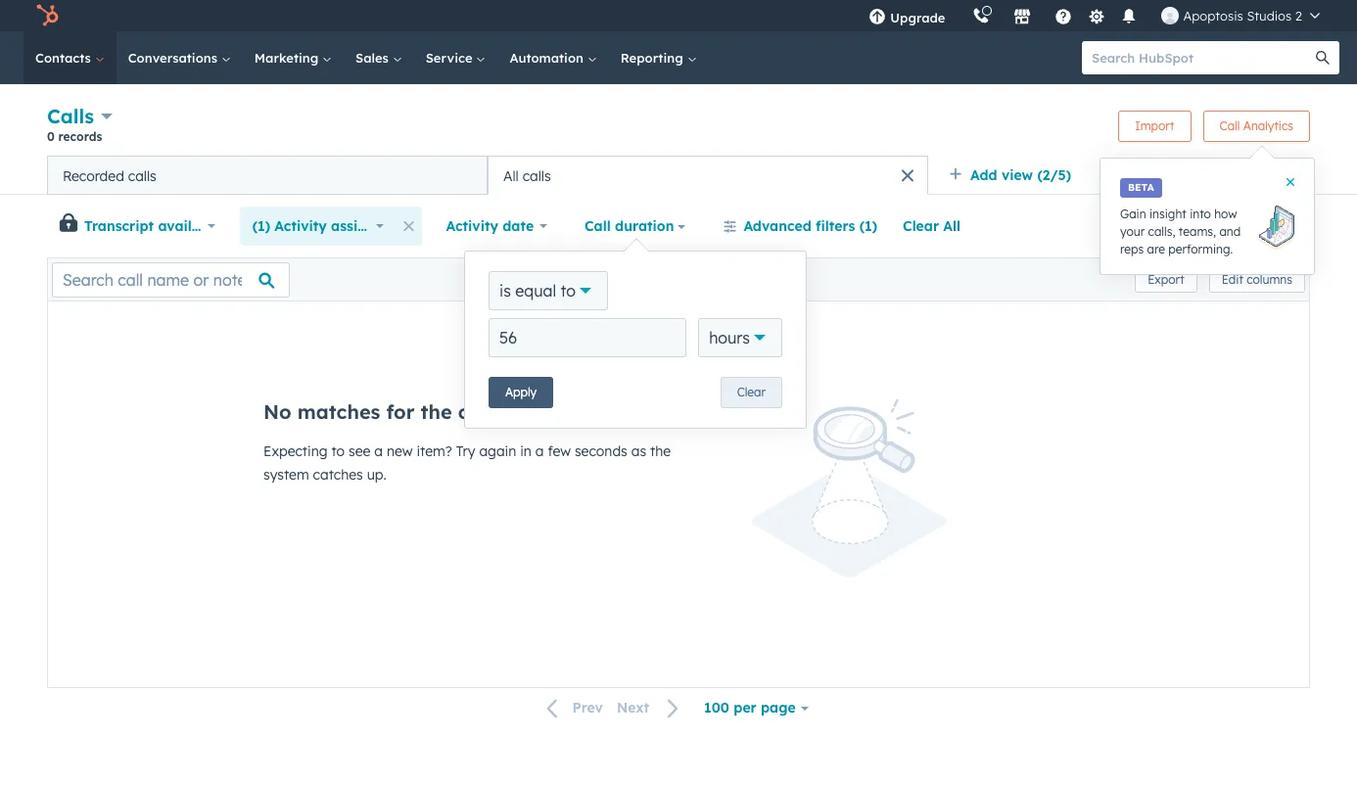 Task type: vqa. For each thing, say whether or not it's contained in the screenshot.
"team" related to organized
no



Task type: locate. For each thing, give the bounding box(es) containing it.
call for call duration
[[585, 218, 611, 235]]

to right equal
[[561, 281, 576, 301]]

assigned
[[331, 218, 392, 235]]

2 a from the left
[[536, 443, 544, 460]]

sales
[[356, 50, 393, 66]]

1 (1) from the left
[[253, 218, 270, 235]]

call inside banner
[[1220, 118, 1241, 133]]

a
[[375, 443, 383, 460], [536, 443, 544, 460]]

analytics
[[1244, 118, 1294, 133]]

edit columns button
[[1210, 267, 1306, 292]]

to
[[397, 218, 411, 235], [561, 281, 576, 301], [332, 443, 345, 460]]

0 horizontal spatial a
[[375, 443, 383, 460]]

into
[[1190, 207, 1212, 221]]

clear down hours popup button in the top right of the page
[[737, 385, 766, 400]]

help button
[[1048, 0, 1081, 31]]

1 horizontal spatial clear
[[903, 218, 940, 235]]

activity date button
[[434, 207, 560, 246]]

0 vertical spatial the
[[421, 400, 452, 424]]

calls banner
[[47, 102, 1311, 156]]

try
[[456, 443, 476, 460]]

1 horizontal spatial all
[[944, 218, 961, 235]]

menu
[[856, 0, 1334, 31]]

None text field
[[489, 318, 687, 358]]

menu containing apoptosis studios 2
[[856, 0, 1334, 31]]

1 horizontal spatial (1)
[[860, 218, 878, 235]]

1 horizontal spatial activity
[[446, 218, 499, 235]]

how
[[1215, 207, 1238, 221]]

0 horizontal spatial call
[[585, 218, 611, 235]]

view inside button
[[1269, 218, 1294, 233]]

all calls button
[[488, 156, 929, 195]]

1 vertical spatial call
[[585, 218, 611, 235]]

all
[[1109, 167, 1127, 184], [504, 167, 519, 185], [944, 218, 961, 235]]

1 horizontal spatial the
[[651, 443, 671, 460]]

all views link
[[1096, 156, 1182, 195]]

(1) activity assigned to button
[[240, 207, 411, 246]]

(2/5)
[[1038, 167, 1072, 184]]

1 calls from the left
[[128, 167, 157, 185]]

0 horizontal spatial calls
[[128, 167, 157, 185]]

all for all calls
[[504, 167, 519, 185]]

to right assigned
[[397, 218, 411, 235]]

advanced filters (1) button
[[711, 207, 891, 246]]

1 vertical spatial clear
[[737, 385, 766, 400]]

clear
[[903, 218, 940, 235], [737, 385, 766, 400]]

calling icon image
[[973, 8, 991, 25]]

search button
[[1307, 41, 1340, 74]]

(1) right 'filters'
[[860, 218, 878, 235]]

the right for
[[421, 400, 452, 424]]

0 horizontal spatial the
[[421, 400, 452, 424]]

reps
[[1121, 242, 1144, 257]]

calls inside "button"
[[128, 167, 157, 185]]

1 horizontal spatial calls
[[523, 167, 551, 185]]

1 horizontal spatial to
[[397, 218, 411, 235]]

call left analytics
[[1220, 118, 1241, 133]]

calls
[[128, 167, 157, 185], [523, 167, 551, 185]]

0 horizontal spatial (1)
[[253, 218, 270, 235]]

conversations
[[128, 50, 221, 66]]

gain
[[1121, 207, 1147, 221]]

calls for recorded calls
[[128, 167, 157, 185]]

1 activity from the left
[[275, 218, 327, 235]]

filters
[[816, 218, 856, 235]]

clear button
[[721, 377, 783, 409]]

1 horizontal spatial view
[[1269, 218, 1294, 233]]

the inside expecting to see a new item? try again in a few seconds as the system catches up.
[[651, 443, 671, 460]]

call duration button
[[572, 207, 699, 246]]

2
[[1296, 8, 1303, 24]]

calls up date
[[523, 167, 551, 185]]

1 vertical spatial to
[[561, 281, 576, 301]]

2 calls from the left
[[523, 167, 551, 185]]

0 vertical spatial call
[[1220, 118, 1241, 133]]

marketing
[[255, 50, 322, 66]]

calls,
[[1149, 224, 1176, 239]]

2 horizontal spatial all
[[1109, 167, 1127, 184]]

calls right recorded
[[128, 167, 157, 185]]

all up date
[[504, 167, 519, 185]]

call for call analytics
[[1220, 118, 1241, 133]]

to left see
[[332, 443, 345, 460]]

upgrade
[[891, 10, 946, 25]]

system
[[264, 466, 309, 484]]

import
[[1136, 118, 1175, 133]]

filters.
[[535, 400, 597, 424]]

is
[[500, 281, 511, 301]]

clear right 'filters'
[[903, 218, 940, 235]]

(1) inside button
[[860, 218, 878, 235]]

apoptosis studios 2
[[1184, 8, 1303, 24]]

1 vertical spatial the
[[651, 443, 671, 460]]

conversations link
[[116, 31, 243, 84]]

0 horizontal spatial all
[[504, 167, 519, 185]]

call inside button
[[585, 218, 611, 235]]

1 horizontal spatial a
[[536, 443, 544, 460]]

seconds
[[575, 443, 628, 460]]

all for all views
[[1109, 167, 1127, 184]]

equal
[[516, 281, 557, 301]]

0 horizontal spatial clear
[[737, 385, 766, 400]]

hubspot link
[[24, 4, 73, 27]]

call analytics
[[1220, 118, 1294, 133]]

view right save
[[1269, 218, 1294, 233]]

clear all
[[903, 218, 961, 235]]

view inside popup button
[[1002, 167, 1034, 184]]

recorded calls
[[63, 167, 157, 185]]

call analytics link
[[1204, 110, 1311, 142]]

export button
[[1136, 267, 1198, 292]]

service link
[[414, 31, 498, 84]]

next button
[[610, 696, 692, 722]]

call left duration
[[585, 218, 611, 235]]

0 vertical spatial clear
[[903, 218, 940, 235]]

(1) down recorded calls "button"
[[253, 218, 270, 235]]

calls inside button
[[523, 167, 551, 185]]

settings link
[[1085, 5, 1110, 26]]

expecting
[[264, 443, 328, 460]]

(1)
[[253, 218, 270, 235], [860, 218, 878, 235]]

0 vertical spatial view
[[1002, 167, 1034, 184]]

settings image
[[1088, 8, 1106, 26]]

the
[[421, 400, 452, 424], [651, 443, 671, 460]]

for
[[387, 400, 415, 424]]

view for add
[[1002, 167, 1034, 184]]

is equal to button
[[489, 271, 609, 311]]

activity inside popup button
[[446, 218, 499, 235]]

all left beta
[[1109, 167, 1127, 184]]

advanced
[[744, 218, 812, 235]]

2 vertical spatial to
[[332, 443, 345, 460]]

a right in
[[536, 443, 544, 460]]

menu item
[[960, 0, 964, 31]]

activity left date
[[446, 218, 499, 235]]

0 horizontal spatial to
[[332, 443, 345, 460]]

1 vertical spatial view
[[1269, 218, 1294, 233]]

activity down recorded calls "button"
[[275, 218, 327, 235]]

item?
[[417, 443, 453, 460]]

edit columns
[[1222, 272, 1293, 287]]

hubspot image
[[35, 4, 59, 27]]

marketplaces button
[[1003, 0, 1044, 31]]

expecting to see a new item? try again in a few seconds as the system catches up.
[[264, 443, 671, 484]]

a right see
[[375, 443, 383, 460]]

2 activity from the left
[[446, 218, 499, 235]]

0 horizontal spatial view
[[1002, 167, 1034, 184]]

performing.
[[1169, 242, 1234, 257]]

0 records
[[47, 129, 102, 144]]

all down "add view (2/5)" popup button
[[944, 218, 961, 235]]

1 horizontal spatial call
[[1220, 118, 1241, 133]]

view right add
[[1002, 167, 1034, 184]]

2 (1) from the left
[[860, 218, 878, 235]]

calling icon button
[[965, 3, 999, 28]]

view for save
[[1269, 218, 1294, 233]]

your
[[1121, 224, 1146, 239]]

to inside expecting to see a new item? try again in a few seconds as the system catches up.
[[332, 443, 345, 460]]

0 horizontal spatial activity
[[275, 218, 327, 235]]

apoptosis
[[1184, 8, 1244, 24]]

the right as at the bottom of the page
[[651, 443, 671, 460]]

duration
[[615, 218, 674, 235]]

save view
[[1239, 218, 1294, 233]]

beta
[[1129, 181, 1155, 194]]

views
[[1131, 167, 1169, 184]]

0 vertical spatial to
[[397, 218, 411, 235]]



Task type: describe. For each thing, give the bounding box(es) containing it.
activity date
[[446, 218, 534, 235]]

export
[[1148, 272, 1185, 287]]

close image
[[1287, 178, 1295, 186]]

activity inside popup button
[[275, 218, 327, 235]]

and
[[1220, 224, 1242, 239]]

calls button
[[47, 102, 112, 130]]

pagination navigation
[[535, 696, 692, 722]]

reporting link
[[609, 31, 709, 84]]

service
[[426, 50, 477, 66]]

apply
[[506, 385, 537, 400]]

in
[[520, 443, 532, 460]]

(1) activity assigned to
[[253, 218, 411, 235]]

current
[[458, 400, 529, 424]]

studios
[[1248, 8, 1292, 24]]

clear for clear
[[737, 385, 766, 400]]

all views
[[1109, 167, 1169, 184]]

recorded
[[63, 167, 124, 185]]

are
[[1148, 242, 1166, 257]]

few
[[548, 443, 571, 460]]

transcript available
[[84, 218, 221, 235]]

clear for clear all
[[903, 218, 940, 235]]

100
[[705, 700, 730, 717]]

next
[[617, 700, 650, 718]]

reporting
[[621, 50, 687, 66]]

advanced filters (1)
[[744, 218, 878, 235]]

again
[[480, 443, 517, 460]]

no matches for the current filters.
[[264, 400, 597, 424]]

date
[[503, 218, 534, 235]]

sales link
[[344, 31, 414, 84]]

Search HubSpot search field
[[1083, 41, 1323, 74]]

prev button
[[535, 696, 610, 722]]

insight
[[1150, 207, 1187, 221]]

automation
[[510, 50, 588, 66]]

teams,
[[1179, 224, 1217, 239]]

upgrade image
[[869, 9, 887, 26]]

catches
[[313, 466, 363, 484]]

save view button
[[1205, 211, 1311, 242]]

page
[[761, 700, 796, 717]]

columns
[[1247, 272, 1293, 287]]

tara schultz image
[[1162, 7, 1180, 24]]

contacts link
[[24, 31, 116, 84]]

no
[[264, 400, 292, 424]]

all calls
[[504, 167, 551, 185]]

marketing link
[[243, 31, 344, 84]]

records
[[58, 129, 102, 144]]

per
[[734, 700, 757, 717]]

matches
[[298, 400, 381, 424]]

calls
[[47, 104, 94, 128]]

save
[[1239, 218, 1266, 233]]

marketplaces image
[[1014, 9, 1032, 26]]

contacts
[[35, 50, 95, 66]]

2 horizontal spatial to
[[561, 281, 576, 301]]

(1) inside popup button
[[253, 218, 270, 235]]

up.
[[367, 466, 387, 484]]

help image
[[1056, 9, 1073, 26]]

import button
[[1119, 110, 1192, 142]]

new
[[387, 443, 413, 460]]

add view (2/5)
[[971, 167, 1072, 184]]

clear all button
[[891, 207, 974, 246]]

transcript
[[84, 218, 154, 235]]

hours button
[[699, 318, 783, 358]]

notifications image
[[1121, 9, 1139, 26]]

calls for all calls
[[523, 167, 551, 185]]

automation link
[[498, 31, 609, 84]]

1 a from the left
[[375, 443, 383, 460]]

gain insight into how your calls, teams, and reps are performing.
[[1121, 207, 1242, 257]]

search image
[[1317, 51, 1330, 65]]

call duration
[[585, 218, 674, 235]]

add view (2/5) button
[[937, 156, 1096, 195]]

edit
[[1222, 272, 1244, 287]]

0
[[47, 129, 55, 144]]

100 per page button
[[692, 689, 822, 728]]

prev
[[573, 700, 603, 718]]

is equal to
[[500, 281, 576, 301]]

Search call name or notes search field
[[52, 262, 290, 297]]

recorded calls button
[[47, 156, 488, 195]]

as
[[632, 443, 647, 460]]

apply button
[[489, 377, 554, 409]]

apoptosis studios 2 button
[[1151, 0, 1332, 31]]

see
[[349, 443, 371, 460]]



